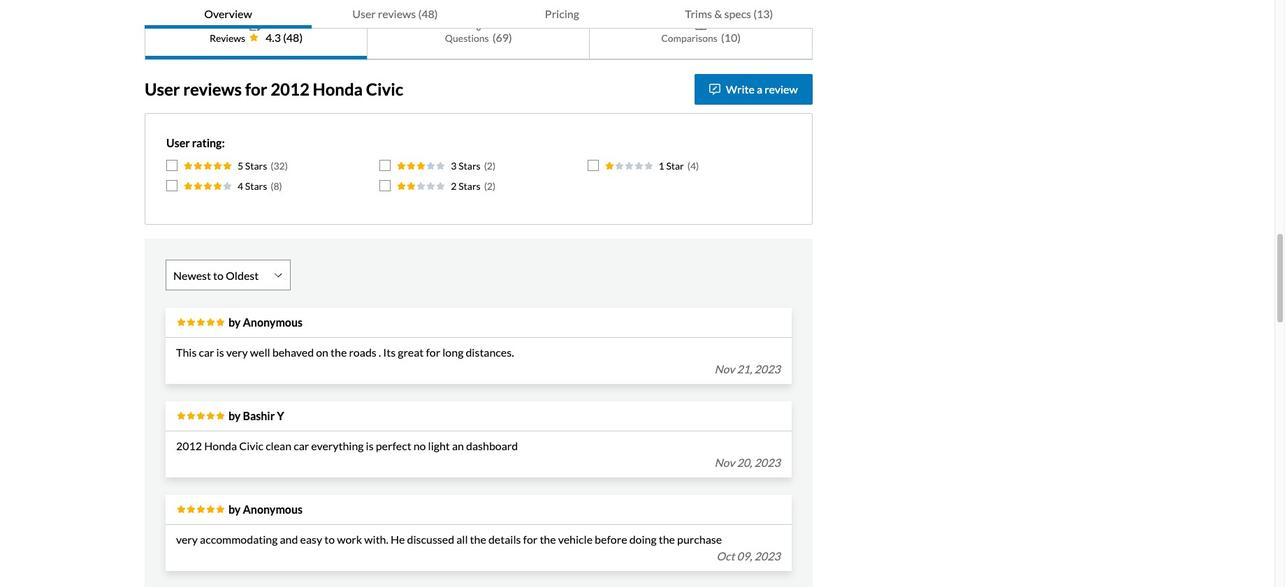 Task type: describe. For each thing, give the bounding box(es) containing it.
very inside this car is very well behaved on the roads . its great for long distances. nov 21, 2023
[[226, 346, 248, 359]]

) for 2 stars ( 2 )
[[493, 180, 496, 192]]

th large image
[[696, 20, 707, 31]]

user reviews (48) tab
[[312, 0, 479, 29]]

2012 inside 2012 honda civic clean car everything is perfect no light an dashboard nov 20, 2023
[[176, 440, 202, 453]]

stars for 2 stars
[[459, 180, 481, 192]]

user edit image
[[249, 20, 263, 31]]

an
[[452, 440, 464, 453]]

oct
[[717, 550, 735, 563]]

comparisons count element
[[721, 29, 741, 46]]

2 for 3 stars ( 2 )
[[487, 160, 493, 172]]

all
[[457, 533, 468, 547]]

2023 inside 2012 honda civic clean car everything is perfect no light an dashboard nov 20, 2023
[[755, 457, 781, 470]]

trims & specs (13)
[[685, 7, 773, 20]]

for for work
[[523, 533, 538, 547]]

user inside tab
[[353, 7, 376, 20]]

he
[[391, 533, 405, 547]]

( for 3 stars
[[484, 160, 487, 172]]

trims
[[685, 7, 712, 20]]

user reviews for 2012 honda civic
[[145, 79, 404, 99]]

perfect
[[376, 440, 412, 453]]

.
[[379, 346, 381, 359]]

honda inside 2012 honda civic clean car everything is perfect no light an dashboard nov 20, 2023
[[204, 440, 237, 453]]

by for honda
[[229, 410, 241, 423]]

discussed
[[407, 533, 455, 547]]

nov inside 2012 honda civic clean car everything is perfect no light an dashboard nov 20, 2023
[[715, 457, 735, 470]]

21,
[[737, 363, 753, 376]]

and
[[280, 533, 298, 547]]

before
[[595, 533, 627, 547]]

tab list containing 4.3
[[145, 5, 813, 60]]

anonymous for easy
[[243, 503, 303, 517]]

09,
[[737, 550, 753, 563]]

question image
[[475, 20, 483, 31]]

roads
[[349, 346, 377, 359]]

dashboard
[[466, 440, 518, 453]]

car inside this car is very well behaved on the roads . its great for long distances. nov 21, 2023
[[199, 346, 214, 359]]

write a review button
[[695, 74, 813, 105]]

doing
[[630, 533, 657, 547]]

the right doing at the bottom of page
[[659, 533, 675, 547]]

is inside 2012 honda civic clean car everything is perfect no light an dashboard nov 20, 2023
[[366, 440, 374, 453]]

civic inside 2012 honda civic clean car everything is perfect no light an dashboard nov 20, 2023
[[239, 440, 264, 453]]

1 horizontal spatial 4
[[691, 160, 696, 172]]

to
[[325, 533, 335, 547]]

user for user rating:
[[166, 136, 190, 150]]

easy
[[300, 533, 322, 547]]

2012 honda civic clean car everything is perfect no light an dashboard nov 20, 2023
[[176, 440, 781, 470]]

bashir
[[243, 410, 275, 423]]

1 vertical spatial (48)
[[283, 31, 303, 44]]

trims & specs (13) tab
[[646, 0, 813, 29]]

behaved
[[272, 346, 314, 359]]

this
[[176, 346, 197, 359]]

review
[[765, 82, 798, 96]]

details
[[489, 533, 521, 547]]

reviews count element
[[283, 29, 303, 46]]

the inside this car is very well behaved on the roads . its great for long distances. nov 21, 2023
[[331, 346, 347, 359]]

accommodating
[[200, 533, 278, 547]]

tab list containing overview
[[145, 0, 813, 29]]

overview tab
[[145, 0, 312, 29]]

(13)
[[754, 7, 773, 20]]

nov inside this car is very well behaved on the roads . its great for long distances. nov 21, 2023
[[715, 363, 735, 376]]

anonymous for very
[[243, 316, 303, 329]]

32
[[274, 160, 285, 172]]

stars for 3 stars
[[459, 160, 481, 172]]

very inside the very accommodating and easy to work with.  he discussed all the details for the vehicle before doing the purchase oct 09, 2023
[[176, 533, 198, 547]]

( for 1 star
[[688, 160, 691, 172]]

questions count element
[[493, 29, 512, 46]]

for for behaved
[[426, 346, 441, 359]]

write a review
[[726, 82, 798, 96]]

very accommodating and easy to work with.  he discussed all the details for the vehicle before doing the purchase oct 09, 2023
[[176, 533, 781, 563]]

( for 4 stars
[[271, 180, 274, 192]]

( for 5 stars
[[271, 160, 274, 172]]



Task type: locate. For each thing, give the bounding box(es) containing it.
1 horizontal spatial (48)
[[418, 7, 438, 20]]

for right "details"
[[523, 533, 538, 547]]

5
[[238, 160, 243, 172]]

nov left 21,
[[715, 363, 735, 376]]

) right 5
[[285, 160, 288, 172]]

for down 4.3
[[245, 79, 267, 99]]

very left accommodating
[[176, 533, 198, 547]]

1 2023 from the top
[[755, 363, 781, 376]]

2 up 2 stars ( 2 )
[[487, 160, 493, 172]]

comment alt edit image
[[709, 84, 721, 95]]

its
[[383, 346, 396, 359]]

questions
[[445, 32, 489, 44]]

1 anonymous from the top
[[243, 316, 303, 329]]

) right star
[[696, 160, 699, 172]]

2
[[487, 160, 493, 172], [451, 180, 457, 192], [487, 180, 493, 192]]

car right this
[[199, 346, 214, 359]]

stars right 5
[[245, 160, 267, 172]]

car inside 2012 honda civic clean car everything is perfect no light an dashboard nov 20, 2023
[[294, 440, 309, 453]]

0 horizontal spatial honda
[[204, 440, 237, 453]]

2023 right 21,
[[755, 363, 781, 376]]

1 vertical spatial by
[[229, 410, 241, 423]]

stars for 4 stars
[[245, 180, 267, 192]]

1 horizontal spatial civic
[[366, 79, 404, 99]]

1 vertical spatial nov
[[715, 457, 735, 470]]

comparisons
[[661, 32, 718, 44]]

by anonymous up the and
[[229, 503, 303, 517]]

0 vertical spatial user
[[353, 7, 376, 20]]

user reviews (48)
[[353, 7, 438, 20]]

2 down 3
[[451, 180, 457, 192]]

4 right star
[[691, 160, 696, 172]]

very left well
[[226, 346, 248, 359]]

0 vertical spatial for
[[245, 79, 267, 99]]

1 vertical spatial very
[[176, 533, 198, 547]]

1 tab list from the top
[[145, 0, 813, 29]]

stars
[[245, 160, 267, 172], [459, 160, 481, 172], [245, 180, 267, 192], [459, 180, 481, 192]]

1 vertical spatial civic
[[239, 440, 264, 453]]

1 vertical spatial 2012
[[176, 440, 202, 453]]

anonymous up the and
[[243, 503, 303, 517]]

anonymous
[[243, 316, 303, 329], [243, 503, 303, 517]]

user rating:
[[166, 136, 225, 150]]

the left the 'vehicle' on the bottom
[[540, 533, 556, 547]]

2 by from the top
[[229, 410, 241, 423]]

very
[[226, 346, 248, 359], [176, 533, 198, 547]]

is right this
[[216, 346, 224, 359]]

4.3 (48)
[[266, 31, 303, 44]]

(
[[271, 160, 274, 172], [484, 160, 487, 172], [688, 160, 691, 172], [271, 180, 274, 192], [484, 180, 487, 192]]

2023 inside this car is very well behaved on the roads . its great for long distances. nov 21, 2023
[[755, 363, 781, 376]]

0 horizontal spatial 2012
[[176, 440, 202, 453]]

3 2023 from the top
[[755, 550, 781, 563]]

1 vertical spatial 2023
[[755, 457, 781, 470]]

(10)
[[721, 31, 741, 44]]

1 horizontal spatial for
[[426, 346, 441, 359]]

car right clean
[[294, 440, 309, 453]]

3
[[451, 160, 457, 172]]

great
[[398, 346, 424, 359]]

nov left 20,
[[715, 457, 735, 470]]

2 down 3 stars ( 2 )
[[487, 180, 493, 192]]

0 vertical spatial (48)
[[418, 7, 438, 20]]

tab list
[[145, 0, 813, 29], [145, 5, 813, 60]]

2 stars ( 2 )
[[451, 180, 496, 192]]

for
[[245, 79, 267, 99], [426, 346, 441, 359], [523, 533, 538, 547]]

1 by from the top
[[229, 316, 241, 329]]

0 horizontal spatial very
[[176, 533, 198, 547]]

by
[[229, 316, 241, 329], [229, 410, 241, 423], [229, 503, 241, 517]]

1 horizontal spatial car
[[294, 440, 309, 453]]

this car is very well behaved on the roads . its great for long distances. nov 21, 2023
[[176, 346, 781, 376]]

3 stars ( 2 )
[[451, 160, 496, 172]]

2 vertical spatial 2023
[[755, 550, 781, 563]]

0 horizontal spatial (48)
[[283, 31, 303, 44]]

( down 32
[[271, 180, 274, 192]]

stars right 3
[[459, 160, 481, 172]]

stars down 3 stars ( 2 )
[[459, 180, 481, 192]]

) for 1 star ( 4 )
[[696, 160, 699, 172]]

0 vertical spatial is
[[216, 346, 224, 359]]

pricing
[[545, 7, 579, 20]]

well
[[250, 346, 270, 359]]

( right star
[[688, 160, 691, 172]]

1 by anonymous from the top
[[229, 316, 303, 329]]

1 nov from the top
[[715, 363, 735, 376]]

2023 right "09,"
[[755, 550, 781, 563]]

0 vertical spatial 2012
[[271, 79, 310, 99]]

20,
[[737, 457, 753, 470]]

is left the perfect
[[366, 440, 374, 453]]

2 vertical spatial user
[[166, 136, 190, 150]]

(48) left question image
[[418, 7, 438, 20]]

rating:
[[192, 136, 225, 150]]

1 vertical spatial user
[[145, 79, 180, 99]]

for inside this car is very well behaved on the roads . its great for long distances. nov 21, 2023
[[426, 346, 441, 359]]

the right all
[[470, 533, 486, 547]]

0 vertical spatial 2023
[[755, 363, 781, 376]]

0 vertical spatial very
[[226, 346, 248, 359]]

( up "8"
[[271, 160, 274, 172]]

(69)
[[493, 31, 512, 44]]

) for 5 stars ( 32 )
[[285, 160, 288, 172]]

by anonymous for very
[[229, 316, 303, 329]]

no
[[414, 440, 426, 453]]

2 by anonymous from the top
[[229, 503, 303, 517]]

reviews
[[378, 7, 416, 20], [183, 79, 242, 99]]

the right on
[[331, 346, 347, 359]]

0 vertical spatial car
[[199, 346, 214, 359]]

&
[[715, 7, 722, 20]]

distances.
[[466, 346, 514, 359]]

0 horizontal spatial 4
[[238, 180, 243, 192]]

2 anonymous from the top
[[243, 503, 303, 517]]

1
[[659, 160, 665, 172]]

by for accommodating
[[229, 503, 241, 517]]

5 stars ( 32 )
[[238, 160, 288, 172]]

1 vertical spatial 4
[[238, 180, 243, 192]]

2023 right 20,
[[755, 457, 781, 470]]

2 nov from the top
[[715, 457, 735, 470]]

) down 32
[[279, 180, 282, 192]]

car
[[199, 346, 214, 359], [294, 440, 309, 453]]

stars for 5 stars
[[245, 160, 267, 172]]

(48) inside user reviews (48) tab
[[418, 7, 438, 20]]

civic
[[366, 79, 404, 99], [239, 440, 264, 453]]

by anonymous
[[229, 316, 303, 329], [229, 503, 303, 517]]

1 horizontal spatial honda
[[313, 79, 363, 99]]

anonymous up well
[[243, 316, 303, 329]]

1 horizontal spatial 2012
[[271, 79, 310, 99]]

for inside the very accommodating and easy to work with.  he discussed all the details for the vehicle before doing the purchase oct 09, 2023
[[523, 533, 538, 547]]

write
[[726, 82, 755, 96]]

( for 2 stars
[[484, 180, 487, 192]]

2 tab list from the top
[[145, 5, 813, 60]]

pricing tab
[[479, 0, 646, 29]]

(48)
[[418, 7, 438, 20], [283, 31, 303, 44]]

for left long
[[426, 346, 441, 359]]

1 vertical spatial anonymous
[[243, 503, 303, 517]]

2 horizontal spatial for
[[523, 533, 538, 547]]

by anonymous for easy
[[229, 503, 303, 517]]

0 horizontal spatial is
[[216, 346, 224, 359]]

1 star ( 4 )
[[659, 160, 699, 172]]

3 by from the top
[[229, 503, 241, 517]]

1 horizontal spatial reviews
[[378, 7, 416, 20]]

0 horizontal spatial for
[[245, 79, 267, 99]]

1 vertical spatial for
[[426, 346, 441, 359]]

comparisons (10)
[[661, 31, 741, 44]]

0 vertical spatial 4
[[691, 160, 696, 172]]

2 for 2 stars ( 2 )
[[487, 180, 493, 192]]

by for car
[[229, 316, 241, 329]]

1 vertical spatial by anonymous
[[229, 503, 303, 517]]

0 horizontal spatial car
[[199, 346, 214, 359]]

) down 3 stars ( 2 )
[[493, 180, 496, 192]]

0 vertical spatial honda
[[313, 79, 363, 99]]

on
[[316, 346, 329, 359]]

2 vertical spatial by
[[229, 503, 241, 517]]

star
[[667, 160, 684, 172]]

stars left "8"
[[245, 180, 267, 192]]

0 horizontal spatial reviews
[[183, 79, 242, 99]]

2 2023 from the top
[[755, 457, 781, 470]]

work
[[337, 533, 362, 547]]

light
[[428, 440, 450, 453]]

clean
[[266, 440, 292, 453]]

y
[[277, 410, 284, 423]]

by anonymous up well
[[229, 316, 303, 329]]

4.3
[[266, 31, 281, 44]]

2023 inside the very accommodating and easy to work with.  he discussed all the details for the vehicle before doing the purchase oct 09, 2023
[[755, 550, 781, 563]]

reviews inside tab
[[378, 7, 416, 20]]

0 vertical spatial by
[[229, 316, 241, 329]]

a
[[757, 82, 763, 96]]

)
[[285, 160, 288, 172], [493, 160, 496, 172], [696, 160, 699, 172], [279, 180, 282, 192], [493, 180, 496, 192]]

user for user reviews for 2012 honda civic
[[145, 79, 180, 99]]

4 down 5
[[238, 180, 243, 192]]

) for 3 stars ( 2 )
[[493, 160, 496, 172]]

8
[[274, 180, 279, 192]]

1 vertical spatial is
[[366, 440, 374, 453]]

reviews
[[210, 32, 245, 44]]

questions (69)
[[445, 31, 512, 44]]

0 vertical spatial by anonymous
[[229, 316, 303, 329]]

user
[[353, 7, 376, 20], [145, 79, 180, 99], [166, 136, 190, 150]]

0 vertical spatial nov
[[715, 363, 735, 376]]

honda
[[313, 79, 363, 99], [204, 440, 237, 453]]

1 vertical spatial car
[[294, 440, 309, 453]]

( down 3 stars ( 2 )
[[484, 180, 487, 192]]

2012
[[271, 79, 310, 99], [176, 440, 202, 453]]

0 vertical spatial reviews
[[378, 7, 416, 20]]

with.
[[364, 533, 389, 547]]

(48) right 4.3
[[283, 31, 303, 44]]

reviews for (48)
[[378, 7, 416, 20]]

long
[[443, 346, 464, 359]]

2023
[[755, 363, 781, 376], [755, 457, 781, 470], [755, 550, 781, 563]]

reviews for for
[[183, 79, 242, 99]]

is
[[216, 346, 224, 359], [366, 440, 374, 453]]

( up 2 stars ( 2 )
[[484, 160, 487, 172]]

nov
[[715, 363, 735, 376], [715, 457, 735, 470]]

1 horizontal spatial is
[[366, 440, 374, 453]]

4 stars ( 8 )
[[238, 180, 282, 192]]

purchase
[[677, 533, 722, 547]]

1 vertical spatial reviews
[[183, 79, 242, 99]]

specs
[[725, 7, 752, 20]]

0 vertical spatial anonymous
[[243, 316, 303, 329]]

) up 2 stars ( 2 )
[[493, 160, 496, 172]]

0 vertical spatial civic
[[366, 79, 404, 99]]

) for 4 stars ( 8 )
[[279, 180, 282, 192]]

1 horizontal spatial very
[[226, 346, 248, 359]]

by bashir y
[[229, 410, 284, 423]]

everything
[[311, 440, 364, 453]]

4
[[691, 160, 696, 172], [238, 180, 243, 192]]

the
[[331, 346, 347, 359], [470, 533, 486, 547], [540, 533, 556, 547], [659, 533, 675, 547]]

2 vertical spatial for
[[523, 533, 538, 547]]

1 vertical spatial honda
[[204, 440, 237, 453]]

is inside this car is very well behaved on the roads . its great for long distances. nov 21, 2023
[[216, 346, 224, 359]]

overview
[[204, 7, 252, 20]]

vehicle
[[558, 533, 593, 547]]

0 horizontal spatial civic
[[239, 440, 264, 453]]



Task type: vqa. For each thing, say whether or not it's contained in the screenshot.


